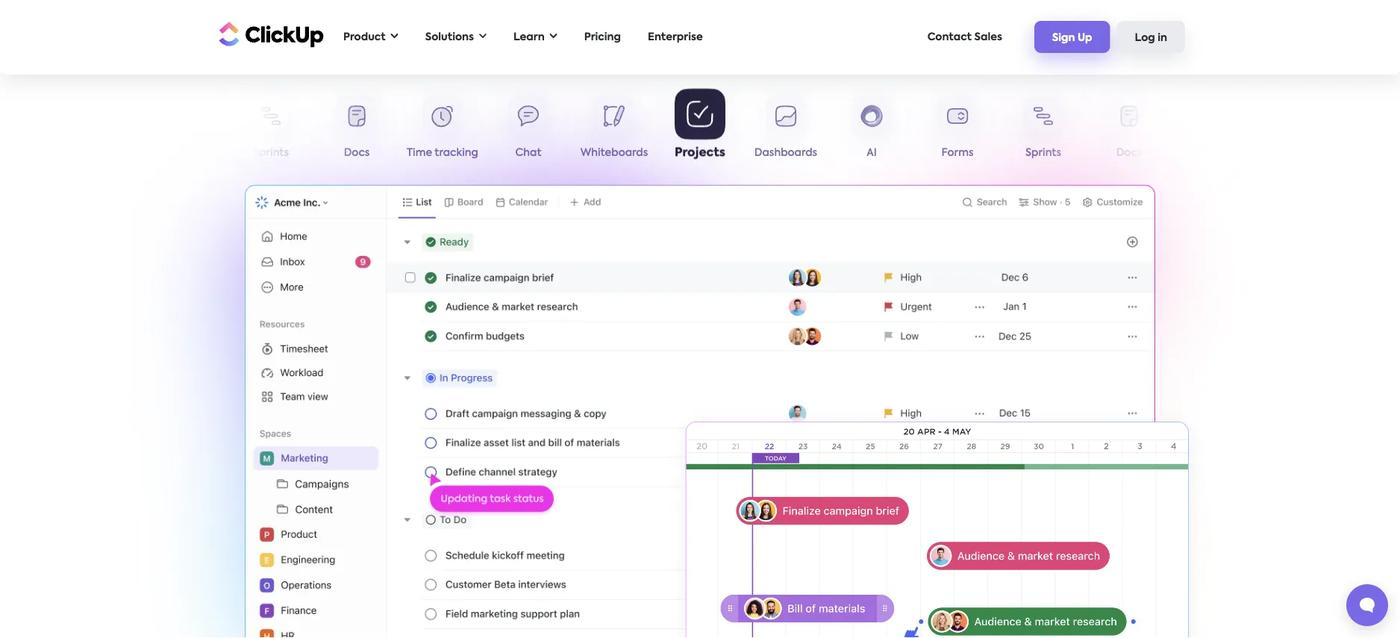 Task type: locate. For each thing, give the bounding box(es) containing it.
docs for 1st docs button from left
[[344, 148, 370, 158]]

2 sprints button from the left
[[1001, 96, 1086, 165]]

0 horizontal spatial time tracking
[[407, 148, 478, 158]]

forms button
[[142, 96, 228, 165], [915, 96, 1001, 165]]

1 docs button from the left
[[314, 96, 400, 165]]

1 horizontal spatial sprints button
[[1001, 96, 1086, 165]]

time tracking
[[407, 148, 478, 158], [1179, 148, 1251, 158]]

time
[[407, 148, 432, 158], [1179, 148, 1205, 158]]

enterprise link
[[640, 22, 710, 52]]

ai
[[867, 148, 877, 158]]

0 horizontal spatial tracking
[[435, 148, 478, 158]]

2 docs from the left
[[1116, 148, 1142, 158]]

contact sales
[[928, 32, 1002, 42]]

1 docs from the left
[[344, 148, 370, 158]]

dashboards
[[755, 148, 818, 158]]

1 horizontal spatial time
[[1179, 148, 1205, 158]]

2 time tracking from the left
[[1179, 148, 1251, 158]]

1 time tracking button from the left
[[400, 96, 486, 165]]

0 horizontal spatial sprints
[[253, 148, 289, 158]]

0 horizontal spatial forms button
[[142, 96, 228, 165]]

1 horizontal spatial time tracking button
[[1172, 96, 1258, 165]]

docs for 1st docs button from the right
[[1116, 148, 1142, 158]]

2 tracking from the left
[[1207, 148, 1251, 158]]

2 forms from the left
[[942, 148, 974, 158]]

1 forms button from the left
[[142, 96, 228, 165]]

1 horizontal spatial forms
[[942, 148, 974, 158]]

0 horizontal spatial forms
[[169, 148, 201, 158]]

time tracking button
[[400, 96, 486, 165], [1172, 96, 1258, 165]]

log in link
[[1117, 21, 1185, 53]]

docs
[[344, 148, 370, 158], [1116, 148, 1142, 158]]

pricing
[[584, 32, 621, 42]]

1 horizontal spatial tracking
[[1207, 148, 1251, 158]]

0 horizontal spatial docs button
[[314, 96, 400, 165]]

sprints
[[253, 148, 289, 158], [1026, 148, 1061, 158]]

1 horizontal spatial docs button
[[1086, 96, 1172, 165]]

projects
[[675, 148, 726, 160]]

enterprise
[[648, 32, 703, 42]]

1 horizontal spatial sprints
[[1026, 148, 1061, 158]]

log
[[1135, 33, 1155, 43]]

1 horizontal spatial forms button
[[915, 96, 1001, 165]]

2 time tracking button from the left
[[1172, 96, 1258, 165]]

product
[[343, 32, 386, 42]]

0 horizontal spatial time tracking button
[[400, 96, 486, 165]]

sprints button
[[228, 96, 314, 165], [1001, 96, 1086, 165]]

docs button
[[314, 96, 400, 165], [1086, 96, 1172, 165]]

solutions button
[[418, 22, 494, 52]]

1 tracking from the left
[[435, 148, 478, 158]]

product button
[[336, 22, 406, 52]]

tracking
[[435, 148, 478, 158], [1207, 148, 1251, 158]]

0 horizontal spatial sprints button
[[228, 96, 314, 165]]

sales
[[975, 32, 1002, 42]]

chat
[[515, 148, 542, 158]]

1 horizontal spatial docs
[[1116, 148, 1142, 158]]

contact
[[928, 32, 972, 42]]

sign
[[1052, 33, 1075, 43]]

1 horizontal spatial time tracking
[[1179, 148, 1251, 158]]

forms
[[169, 148, 201, 158], [942, 148, 974, 158]]

0 horizontal spatial docs
[[344, 148, 370, 158]]

log in
[[1135, 33, 1167, 43]]

0 horizontal spatial time
[[407, 148, 432, 158]]



Task type: describe. For each thing, give the bounding box(es) containing it.
sign up
[[1052, 33, 1093, 43]]

chat button
[[486, 96, 571, 165]]

whiteboards
[[581, 148, 648, 158]]

1 time tracking from the left
[[407, 148, 478, 158]]

contact sales link
[[920, 22, 1010, 52]]

learn button
[[506, 22, 565, 52]]

up
[[1078, 33, 1093, 43]]

dashboards button
[[743, 96, 829, 165]]

1 sprints from the left
[[253, 148, 289, 158]]

learn
[[514, 32, 545, 42]]

1 sprints button from the left
[[228, 96, 314, 165]]

projects image
[[667, 405, 1208, 638]]

clickup image
[[215, 20, 324, 48]]

whiteboards button
[[571, 96, 657, 165]]

ai button
[[829, 96, 915, 165]]

2 forms button from the left
[[915, 96, 1001, 165]]

in
[[1158, 33, 1167, 43]]

2 sprints from the left
[[1026, 148, 1061, 158]]

sign up button
[[1035, 21, 1110, 53]]

2 docs button from the left
[[1086, 96, 1172, 165]]

2 time from the left
[[1179, 148, 1205, 158]]

solutions
[[425, 32, 474, 42]]

projects button
[[657, 90, 743, 164]]

pricing link
[[577, 22, 629, 52]]

1 forms from the left
[[169, 148, 201, 158]]

1 time from the left
[[407, 148, 432, 158]]



Task type: vqa. For each thing, say whether or not it's contained in the screenshot.
party
no



